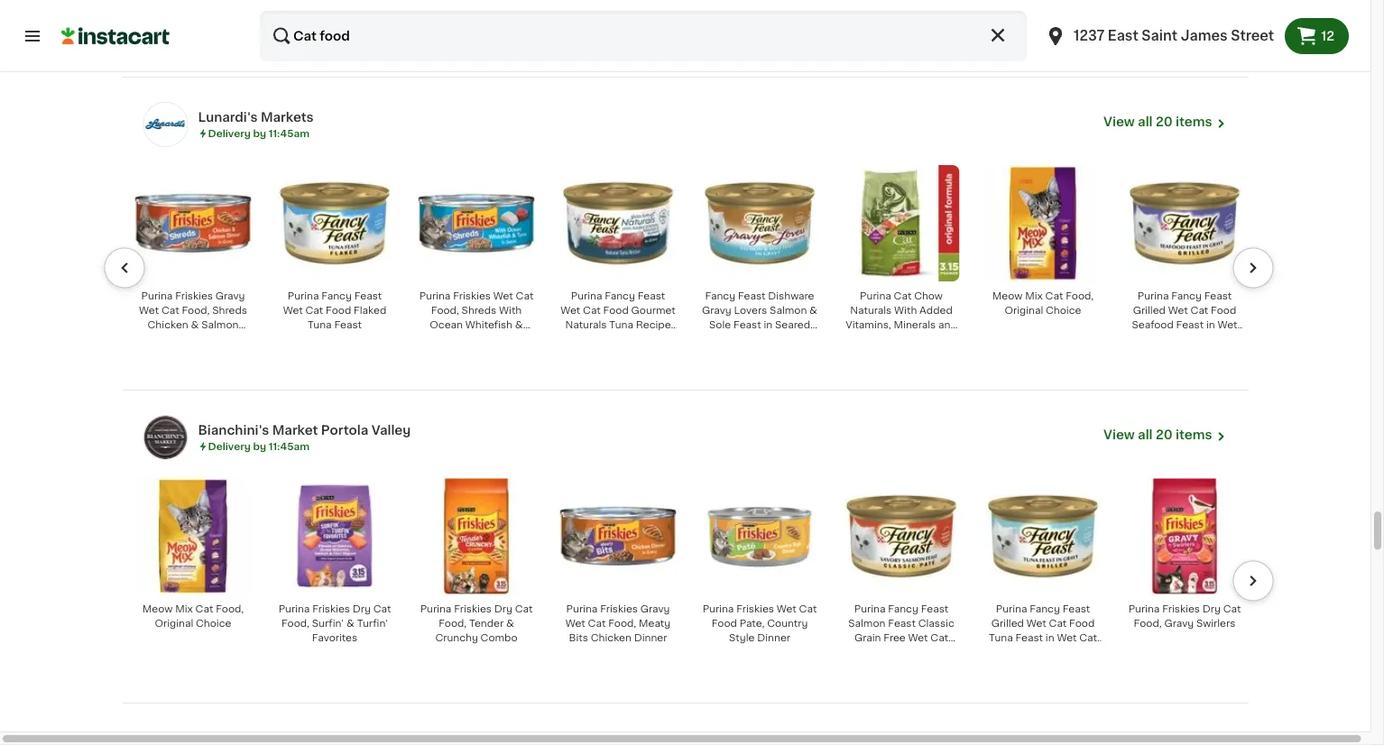 Task type: describe. For each thing, give the bounding box(es) containing it.
naturals inside purina fancy feast wet cat food gourmet naturals tuna recipe in wet cat food gravy
[[565, 320, 607, 330]]

food inside purina fancy feast salmon feast classic grain free wet cat food pate
[[876, 647, 902, 657]]

by for lunardi's
[[253, 128, 266, 138]]

cat inside purina fancy feast salmon feast classic grain free wet cat food pate
[[931, 633, 948, 643]]

purina friskies wet cat food, shreds with ocean whitefish & tuna in sauce button
[[413, 164, 540, 344]]

purina fancy feast wet cat food gourmet naturals tuna recipe in wet cat food gravy button
[[554, 164, 682, 344]]

fancy for purina fancy feast salmon feast classic grain free wet cat food pate
[[888, 604, 918, 614]]

tuna inside purina fancy feast grilled wet cat food tuna feast in wet cat food gravy
[[989, 633, 1013, 643]]

lovers
[[734, 305, 767, 315]]

instacart logo image
[[61, 25, 170, 47]]

sole
[[709, 320, 731, 330]]

1237 east saint james street
[[1074, 29, 1274, 42]]

meaty
[[639, 618, 671, 628]]

items for bianchini's market portola valley
[[1176, 428, 1212, 441]]

fancy for purina fancy feast grilled wet cat food seafood feast in wet cat food gravy
[[1171, 291, 1202, 301]]

11:45am for market
[[269, 442, 310, 451]]

food inside fancy feast dishware gravy lovers salmon & sole feast in seared salmon flavor gravy cat food
[[757, 349, 783, 359]]

20 for bianchini's market portola valley
[[1156, 428, 1173, 441]]

2 1237 east saint james street button from the left
[[1045, 11, 1274, 61]]

bianchini's market portola valley show all 20 items element
[[198, 421, 1104, 439]]

purina friskies wet cat food, shreds with ocean whitefish & tuna in sauce
[[419, 291, 534, 344]]

food, inside purina cat chow naturals with added vitamins, minerals and nutrients dry cat food, naturals original
[[845, 349, 873, 359]]

ocean
[[430, 320, 463, 330]]

tuna inside purina fancy feast wet cat food gourmet naturals tuna recipe in wet cat food gravy
[[609, 320, 633, 330]]

& inside purina friskies wet cat food, shreds with ocean whitefish & tuna in sauce
[[515, 320, 523, 330]]

dishware
[[768, 291, 814, 301]]

1 vertical spatial choice
[[196, 618, 231, 628]]

friskies for dinner
[[736, 604, 774, 614]]

friskies for combo
[[454, 604, 492, 614]]

purina for purina fancy feast wet cat food flaked tuna feast
[[288, 291, 319, 301]]

gene's fine foods
[[198, 732, 318, 744]]

tuna inside the purina fancy feast wet cat food flaked tuna feast
[[308, 320, 332, 330]]

meow mix cat food, original choice image for bianchini's market portola valley
[[135, 478, 251, 594]]

& inside purina friskies gravy wet cat food, shreds chicken & salmon dinner in gravy
[[191, 320, 199, 330]]

purina fancy feast grilled wet cat food tuna feast in wet cat food gravy image for cat
[[985, 478, 1101, 594]]

view all 20 items for lunardi's markets
[[1104, 115, 1212, 128]]

purina for purina friskies dry cat food, gravy swirlers
[[1128, 604, 1160, 614]]

bianchini's
[[198, 424, 269, 437]]

market
[[272, 424, 318, 437]]

recipe
[[636, 320, 671, 330]]

nutrients
[[858, 334, 904, 344]]

all for lunardi's markets
[[1138, 115, 1153, 128]]

flavor
[[749, 334, 779, 344]]

original inside purina cat chow naturals with added vitamins, minerals and nutrients dry cat food, naturals original
[[919, 349, 958, 359]]

purina for purina friskies gravy wet cat food, shreds chicken & salmon dinner in gravy
[[141, 291, 173, 301]]

pate
[[904, 647, 927, 657]]

cat inside purina friskies gravy wet cat food, meaty bits chicken dinner
[[588, 618, 606, 628]]

purina friskies wet cat food pate, country style dinner image for fancy
[[1127, 165, 1243, 281]]

surfin'
[[312, 618, 344, 628]]

gravy inside purina friskies dry cat food, gravy swirlers
[[1164, 618, 1194, 628]]

purina friskies gravy wet cat food, meaty bits chicken dinner
[[566, 604, 671, 643]]

lunardi's markets show all 20 items element
[[198, 108, 1104, 126]]

fancy for purina fancy feast grilled wet cat food tuna feast in wet cat food gravy
[[1030, 604, 1060, 614]]

purina for purina friskies dry cat food, surfin' & turfin' favorites
[[278, 604, 310, 614]]

dry for purina friskies dry cat food, tender & crunchy combo
[[494, 604, 512, 614]]

1 horizontal spatial mix
[[1025, 291, 1043, 301]]

cat inside purina friskies dry cat food, tender & crunchy combo
[[515, 604, 533, 614]]

purina fancy feast wet cat food gourmet naturals tuna recipe in wet cat food gravy
[[561, 291, 676, 344]]

purina friskies wet cat food, shreds with salmon in sauce image
[[843, 165, 960, 281]]

purina friskies gravy wet cat food, shreds chicken & salmon dinner in gravy button
[[129, 164, 257, 344]]

shreds inside purina friskies wet cat food, shreds with ocean whitefish & tuna in sauce
[[462, 305, 496, 315]]

seared
[[775, 320, 810, 330]]

grilled for tuna
[[991, 618, 1024, 628]]

purina friskies gravy wet cat food, meaty bits chicken dinner image for friskies
[[560, 478, 676, 594]]

purina fancy feast wet cat food flaked tuna feast button
[[271, 164, 398, 343]]

friskies inside purina friskies dry cat food, gravy swirlers
[[1162, 604, 1200, 614]]

dry inside purina cat chow naturals with added vitamins, minerals and nutrients dry cat food, naturals original
[[907, 334, 925, 344]]

cat inside purina friskies wet cat food, shreds with ocean whitefish & tuna in sauce
[[516, 291, 534, 301]]

vitamins,
[[846, 320, 891, 330]]

salmon inside purina fancy feast salmon feast classic grain free wet cat food pate
[[848, 618, 886, 628]]

1 vertical spatial meow mix cat food, original choice button
[[129, 477, 257, 641]]

Search field
[[260, 11, 1027, 61]]

12 button
[[1285, 18, 1349, 54]]

swirlers
[[1196, 618, 1236, 628]]

1 horizontal spatial choice
[[1046, 305, 1081, 315]]

purina for purina fancy feast wet cat food gourmet naturals tuna recipe in wet cat food gravy
[[571, 291, 602, 301]]

& for fancy feast dishware gravy lovers salmon & sole feast in seared salmon flavor gravy cat food
[[809, 305, 817, 315]]

food, inside purina friskies dry cat food, surfin' & turfin' favorites
[[281, 618, 309, 628]]

wet inside purina friskies gravy wet cat food, meaty bits chicken dinner
[[566, 618, 585, 628]]

purina fancy feast grilled wet cat food tuna feast in wet cat food gravy
[[989, 604, 1097, 657]]

fancy feast dishware gravy lovers salmon & sole feast in seared salmon flavor gravy cat food
[[702, 291, 817, 359]]

friskies for whitefish
[[453, 291, 491, 301]]

gravy inside purina fancy feast grilled wet cat food tuna feast in wet cat food gravy
[[1042, 647, 1072, 657]]

purina friskies gravy wet cat food, shreds chicken & salmon dinner in gravy
[[139, 291, 247, 344]]

foods
[[278, 732, 318, 744]]

shreds inside purina friskies gravy wet cat food, shreds chicken & salmon dinner in gravy
[[212, 305, 247, 315]]

whitefish
[[465, 320, 513, 330]]

delivery for bianchini's
[[208, 442, 251, 451]]

combo
[[481, 633, 518, 643]]

style
[[729, 633, 755, 643]]

in inside purina friskies gravy wet cat food, shreds chicken & salmon dinner in gravy
[[191, 334, 199, 344]]

purina fancy feast grilled wet cat food salmon and shrimp feast in wet cat food gravy image
[[985, 165, 1101, 281]]

purina friskies dry cat food, surfin' & turfin' favorites button
[[271, 477, 398, 656]]

items for lunardi's markets
[[1176, 115, 1212, 128]]

wet inside the purina fancy feast wet cat food flaked tuna feast
[[283, 305, 303, 315]]

fine
[[247, 732, 275, 744]]

turfin'
[[357, 618, 388, 628]]

& for purina friskies dry cat food, tender & crunchy combo
[[506, 618, 514, 628]]

gravy inside purina fancy feast grilled wet cat food seafood feast in wet cat food gravy
[[1194, 334, 1224, 344]]

wet inside purina fancy feast salmon feast classic grain free wet cat food pate
[[908, 633, 928, 643]]

wet inside purina friskies wet cat food pate, country style dinner
[[777, 604, 797, 614]]

purina friskies dry cat food, gravy swirlers image
[[1127, 478, 1243, 594]]

purina for purina friskies dry cat food, tender & crunchy combo
[[420, 604, 451, 614]]

dinner inside purina friskies gravy wet cat food, shreds chicken & salmon dinner in gravy
[[155, 334, 188, 344]]

& for purina friskies dry cat food, surfin' & turfin' favorites
[[346, 618, 354, 628]]

2 horizontal spatial original
[[1005, 305, 1043, 315]]

bianchini's market portola valley
[[198, 424, 411, 437]]

country
[[767, 618, 808, 628]]

purina fancy feast grilled wet cat food tuna feast in wet cat food gravy button
[[979, 477, 1107, 657]]

fancy feast dishware gravy lovers salmon & sole feast in seared salmon flavor gravy cat food button
[[696, 164, 823, 359]]

meow for purina fancy feast grilled wet cat food salmon and shrimp feast in wet cat food gravy image
[[992, 291, 1023, 301]]

delivery by 11:45am for lunardi's
[[208, 128, 310, 138]]

chicken inside purina friskies gravy wet cat food, meaty bits chicken dinner
[[591, 633, 632, 643]]

lunardi's markets
[[198, 111, 314, 123]]

purina for purina fancy feast grilled wet cat food seafood feast in wet cat food gravy
[[1138, 291, 1169, 301]]

purina friskies dry cat food, tender & crunchy combo
[[420, 604, 533, 643]]

1 1237 east saint james street button from the left
[[1034, 11, 1285, 61]]

cat inside purina friskies dry cat food, gravy swirlers
[[1223, 604, 1241, 614]]

in inside purina fancy feast grilled wet cat food seafood feast in wet cat food gravy
[[1206, 320, 1215, 330]]

food, inside purina friskies dry cat food, tender & crunchy combo
[[439, 618, 467, 628]]

purina fancy feast grilled wet cat food seafood feast in wet cat food gravy button
[[1121, 164, 1248, 344]]

wet inside purina friskies wet cat food, shreds with ocean whitefish & tuna in sauce
[[493, 291, 513, 301]]

chow
[[914, 291, 943, 301]]

purina fancy feast salmon feast classic grain free wet cat food pate button
[[838, 477, 965, 657]]

salmon inside purina friskies gravy wet cat food, shreds chicken & salmon dinner in gravy
[[201, 320, 239, 330]]



Task type: locate. For each thing, give the bounding box(es) containing it.
0 vertical spatial view all 20 items
[[1104, 115, 1212, 128]]

delivery by 11:45am down bianchini's
[[208, 442, 310, 451]]

1 vertical spatial all
[[1138, 428, 1153, 441]]

0 horizontal spatial purina friskies gravy wet cat food, meaty bits chicken dinner image
[[560, 478, 676, 594]]

& inside purina friskies dry cat food, surfin' & turfin' favorites
[[346, 618, 354, 628]]

food inside purina friskies wet cat food pate, country style dinner
[[712, 618, 737, 628]]

1 by from the top
[[253, 128, 266, 138]]

wet
[[493, 291, 513, 301], [139, 305, 159, 315], [283, 305, 303, 315], [561, 305, 580, 315], [1168, 305, 1188, 315], [1218, 320, 1238, 330], [574, 334, 594, 344], [777, 604, 797, 614], [566, 618, 585, 628], [1027, 618, 1046, 628], [908, 633, 928, 643], [1057, 633, 1077, 643]]

original
[[1005, 305, 1043, 315], [919, 349, 958, 359], [155, 618, 193, 628]]

purina friskies dry cat food, gravy swirlers button
[[1121, 477, 1248, 641]]

items
[[1176, 115, 1212, 128], [1176, 428, 1212, 441]]

by down bianchini's
[[253, 442, 266, 451]]

meow for meow mix cat food, original choice image related to bianchini's market portola valley
[[142, 604, 173, 614]]

fancy inside purina fancy feast grilled wet cat food seafood feast in wet cat food gravy
[[1171, 291, 1202, 301]]

1 horizontal spatial meow
[[992, 291, 1023, 301]]

fancy inside the purina fancy feast wet cat food flaked tuna feast
[[321, 291, 352, 301]]

0 vertical spatial delivery by 11:45am
[[208, 128, 310, 138]]

cat inside purina friskies gravy wet cat food, shreds chicken & salmon dinner in gravy
[[161, 305, 179, 315]]

delivery for lunardi's
[[208, 128, 251, 138]]

by down lunardi's markets
[[253, 128, 266, 138]]

1 vertical spatial purina friskies wet cat food pate, country style dinner image
[[702, 478, 818, 594]]

valley
[[371, 424, 411, 437]]

dry down 'minerals'
[[907, 334, 925, 344]]

purina friskies dry cat food, surfin' & turfin' favorites
[[278, 604, 391, 643]]

food, inside purina friskies dry cat food, gravy swirlers
[[1134, 618, 1162, 628]]

cat inside fancy feast dishware gravy lovers salmon & sole feast in seared salmon flavor gravy cat food
[[737, 349, 755, 359]]

street
[[1231, 29, 1274, 42]]

purina friskies wet cat food pate, country style dinner
[[703, 604, 817, 643]]

2 delivery by 11:45am from the top
[[208, 442, 310, 451]]

by for bianchini's
[[253, 442, 266, 451]]

purina for purina friskies gravy wet cat food, meaty bits chicken dinner
[[566, 604, 598, 614]]

1 vertical spatial grilled
[[991, 618, 1024, 628]]

11:45am for markets
[[269, 128, 310, 138]]

1 items from the top
[[1176, 115, 1212, 128]]

in inside purina friskies wet cat food, shreds with ocean whitefish & tuna in sauce
[[468, 334, 477, 344]]

dry inside purina friskies dry cat food, gravy swirlers
[[1203, 604, 1221, 614]]

purina friskies gravy wet cat food, meaty bits chicken dinner button
[[554, 477, 682, 656]]

None search field
[[260, 11, 1027, 61]]

crunchy
[[435, 633, 478, 643]]

0 horizontal spatial meow mix cat food, original choice
[[142, 604, 244, 628]]

2 with from the left
[[894, 305, 917, 315]]

seafood
[[1132, 320, 1174, 330]]

meow mix cat food, original choice for purina fancy feast grilled wet cat food salmon and shrimp feast in wet cat food gravy image
[[992, 291, 1094, 315]]

purina inside the purina fancy feast wet cat food flaked tuna feast
[[288, 291, 319, 301]]

tuna
[[308, 320, 332, 330], [609, 320, 633, 330], [442, 334, 466, 344], [989, 633, 1013, 643]]

grilled inside purina fancy feast grilled wet cat food tuna feast in wet cat food gravy
[[991, 618, 1024, 628]]

11:45am down market
[[269, 442, 310, 451]]

minerals
[[894, 320, 936, 330]]

0 horizontal spatial purina friskies wet cat food pate, country style dinner image
[[702, 478, 818, 594]]

1 horizontal spatial purina friskies gravy wet cat food, meaty bits chicken dinner image
[[702, 165, 818, 281]]

dry inside purina friskies dry cat food, tender & crunchy combo
[[494, 604, 512, 614]]

0 vertical spatial grilled
[[1133, 305, 1166, 315]]

2 vertical spatial original
[[155, 618, 193, 628]]

&
[[809, 305, 817, 315], [191, 320, 199, 330], [515, 320, 523, 330], [346, 618, 354, 628], [506, 618, 514, 628]]

all
[[1138, 115, 1153, 128], [1138, 428, 1153, 441]]

view all 20 items for bianchini's market portola valley
[[1104, 428, 1212, 441]]

purina friskies dry cat food, surfin' & turfin' favorites image up the purina fancy feast wet cat food flaked tuna feast on the top of page
[[277, 165, 393, 281]]

purina friskies dry cat food, gravy swirlers
[[1128, 604, 1241, 628]]

2 shreds from the left
[[462, 305, 496, 315]]

1 vertical spatial meow
[[142, 604, 173, 614]]

in inside purina fancy feast grilled wet cat food tuna feast in wet cat food gravy
[[1046, 633, 1054, 643]]

with inside purina cat chow naturals with added vitamins, minerals and nutrients dry cat food, naturals original
[[894, 305, 917, 315]]

0 horizontal spatial original
[[155, 618, 193, 628]]

0 horizontal spatial with
[[499, 305, 522, 315]]

purina friskies dry cat food, tender & crunchy combo button
[[413, 477, 540, 656]]

friskies inside purina friskies wet cat food, shreds with ocean whitefish & tuna in sauce
[[453, 291, 491, 301]]

purina for purina friskies wet cat food pate, country style dinner
[[703, 604, 734, 614]]

2 meow mix cat food, original choice image from the top
[[135, 478, 251, 594]]

item carousel region containing purina friskies gravy wet cat food, shreds chicken & salmon dinner in gravy
[[104, 157, 1274, 397]]

2 view from the top
[[1104, 428, 1135, 441]]

purina friskies wet cat food pate, country style dinner image inside purina fancy feast grilled wet cat food seafood feast in wet cat food gravy button
[[1127, 165, 1243, 281]]

friskies for favorites
[[312, 604, 350, 614]]

fancy inside purina fancy feast wet cat food gourmet naturals tuna recipe in wet cat food gravy
[[605, 291, 635, 301]]

dry up swirlers
[[1203, 604, 1221, 614]]

purina fancy feast wet cat food flaked tuna feast
[[283, 291, 386, 330]]

east
[[1108, 29, 1138, 42]]

dry inside purina friskies dry cat food, surfin' & turfin' favorites
[[353, 604, 371, 614]]

dry
[[907, 334, 925, 344], [353, 604, 371, 614], [494, 604, 512, 614], [1203, 604, 1221, 614]]

1 vertical spatial delivery by 11:45am
[[208, 442, 310, 451]]

2 view all 20 items from the top
[[1104, 428, 1212, 441]]

item carousel region
[[104, 157, 1274, 397], [104, 470, 1274, 710]]

1237 east saint james street button
[[1034, 11, 1285, 61], [1045, 11, 1274, 61]]

classic
[[918, 618, 954, 628]]

purina friskies dry cat food, surfin' & turfin' favorites image for market
[[277, 478, 393, 594]]

added
[[920, 305, 953, 315]]

2 vertical spatial naturals
[[875, 349, 917, 359]]

dinner
[[155, 334, 188, 344], [634, 633, 667, 643], [757, 633, 790, 643]]

1 item carousel region from the top
[[104, 157, 1274, 397]]

purina friskies wet cat food pate, country style dinner image inside button
[[702, 478, 818, 594]]

1 vertical spatial naturals
[[565, 320, 607, 330]]

purina inside purina friskies dry cat food, gravy swirlers
[[1128, 604, 1160, 614]]

in inside fancy feast dishware gravy lovers salmon & sole feast in seared salmon flavor gravy cat food
[[764, 320, 773, 330]]

0 vertical spatial items
[[1176, 115, 1212, 128]]

dry up turfin' on the bottom left of the page
[[353, 604, 371, 614]]

purina for purina fancy feast salmon feast classic grain free wet cat food pate
[[854, 604, 886, 614]]

cat
[[516, 291, 534, 301], [894, 291, 912, 301], [1045, 291, 1063, 301], [161, 305, 179, 315], [305, 305, 323, 315], [583, 305, 601, 315], [1191, 305, 1208, 315], [596, 334, 614, 344], [927, 334, 945, 344], [1146, 334, 1164, 344], [737, 349, 755, 359], [195, 604, 213, 614], [373, 604, 391, 614], [515, 604, 533, 614], [799, 604, 817, 614], [1223, 604, 1241, 614], [588, 618, 606, 628], [1049, 618, 1067, 628], [931, 633, 948, 643], [1079, 633, 1097, 643]]

delivery down bianchini's
[[208, 442, 251, 451]]

1 vertical spatial mix
[[175, 604, 193, 614]]

1 meow mix cat food, original choice image from the top
[[135, 165, 251, 281]]

meow mix cat food, original choice image inside purina friskies gravy wet cat food, shreds chicken & salmon dinner in gravy "button"
[[135, 165, 251, 281]]

view for lunardi's markets
[[1104, 115, 1135, 128]]

1 vertical spatial purina friskies dry cat food, surfin' & turfin' favorites image
[[277, 478, 393, 594]]

1 vertical spatial purina fancy feast grilled wet cat food tuna feast in wet cat food gravy image
[[985, 478, 1101, 594]]

favorites
[[312, 633, 357, 643]]

12
[[1321, 30, 1335, 42]]

& inside fancy feast dishware gravy lovers salmon & sole feast in seared salmon flavor gravy cat food
[[809, 305, 817, 315]]

1 vertical spatial item carousel region
[[104, 470, 1274, 710]]

naturals left recipe
[[565, 320, 607, 330]]

meow mix cat food, original choice image
[[135, 165, 251, 281], [135, 478, 251, 594]]

2 all from the top
[[1138, 428, 1153, 441]]

feast inside purina fancy feast wet cat food gourmet naturals tuna recipe in wet cat food gravy
[[638, 291, 665, 301]]

food,
[[1066, 291, 1094, 301], [182, 305, 210, 315], [431, 305, 459, 315], [845, 349, 873, 359], [216, 604, 244, 614], [281, 618, 309, 628], [439, 618, 467, 628], [608, 618, 636, 628], [1134, 618, 1162, 628]]

0 vertical spatial item carousel region
[[104, 157, 1274, 397]]

0 vertical spatial 11:45am
[[269, 128, 310, 138]]

pate,
[[740, 618, 765, 628]]

by
[[253, 128, 266, 138], [253, 442, 266, 451]]

sauce
[[480, 334, 511, 344]]

purina friskies gravy wet cat food, meaty bits chicken dinner image inside fancy feast dishware gravy lovers salmon & sole feast in seared salmon flavor gravy cat food button
[[702, 165, 818, 281]]

1237
[[1074, 29, 1105, 42]]

0 vertical spatial mix
[[1025, 291, 1043, 301]]

meow mix cat food, original choice image for lunardi's markets
[[135, 165, 251, 281]]

friskies inside purina friskies wet cat food pate, country style dinner
[[736, 604, 774, 614]]

purina friskies dry cat food, surfin' & turfin' favorites image inside purina friskies dry cat food, surfin' & turfin' favorites button
[[277, 478, 393, 594]]

delivery down lunardi's on the top
[[208, 128, 251, 138]]

0 horizontal spatial meow
[[142, 604, 173, 614]]

0 vertical spatial meow
[[992, 291, 1023, 301]]

delivery by 11:45am down lunardi's markets
[[208, 128, 310, 138]]

purina fancy feast salmon feast classic grain free wet cat food pate image
[[843, 478, 960, 594]]

gravy inside purina friskies gravy wet cat food, meaty bits chicken dinner
[[640, 604, 670, 614]]

delivery by 11:45am
[[208, 128, 310, 138], [208, 442, 310, 451]]

1 horizontal spatial grilled
[[1133, 305, 1166, 315]]

fancy for purina fancy feast wet cat food gourmet naturals tuna recipe in wet cat food gravy
[[605, 291, 635, 301]]

2 item carousel region from the top
[[104, 470, 1274, 710]]

dinner inside purina friskies gravy wet cat food, meaty bits chicken dinner
[[634, 633, 667, 643]]

food, inside purina friskies gravy wet cat food, shreds chicken & salmon dinner in gravy
[[182, 305, 210, 315]]

& inside purina friskies dry cat food, tender & crunchy combo
[[506, 618, 514, 628]]

mix
[[1025, 291, 1043, 301], [175, 604, 193, 614]]

0 vertical spatial purina friskies wet cat food pate, country style dinner image
[[1127, 165, 1243, 281]]

purina friskies gravy wet cat food, meaty bits chicken dinner image up dishware at the top right of the page
[[702, 165, 818, 281]]

gourmet
[[631, 305, 676, 315]]

fancy inside fancy feast dishware gravy lovers salmon & sole feast in seared salmon flavor gravy cat food
[[705, 291, 735, 301]]

0 horizontal spatial purina fancy feast grilled wet cat food tuna feast in wet cat food gravy image
[[560, 165, 676, 281]]

with inside purina friskies wet cat food, shreds with ocean whitefish & tuna in sauce
[[499, 305, 522, 315]]

2 purina friskies dry cat food, surfin' & turfin' favorites image from the top
[[277, 478, 393, 594]]

food
[[326, 305, 351, 315], [603, 305, 629, 315], [1211, 305, 1236, 315], [616, 334, 642, 344], [1166, 334, 1192, 344], [757, 349, 783, 359], [712, 618, 737, 628], [1069, 618, 1095, 628], [876, 647, 902, 657], [1014, 647, 1040, 657]]

friskies inside purina friskies dry cat food, tender & crunchy combo
[[454, 604, 492, 614]]

with up 'minerals'
[[894, 305, 917, 315]]

purina friskies gravy wet cat food, meaty bits chicken dinner image
[[702, 165, 818, 281], [560, 478, 676, 594]]

purina for purina friskies wet cat food, shreds with ocean whitefish & tuna in sauce
[[419, 291, 451, 301]]

0 vertical spatial original
[[1005, 305, 1043, 315]]

dry for purina friskies dry cat food, surfin' & turfin' favorites
[[353, 604, 371, 614]]

0 vertical spatial all
[[1138, 115, 1153, 128]]

1 horizontal spatial meow mix cat food, original choice button
[[979, 164, 1107, 328]]

bits
[[569, 633, 588, 643]]

and
[[938, 320, 957, 330]]

1 horizontal spatial purina fancy feast grilled wet cat food tuna feast in wet cat food gravy image
[[985, 478, 1101, 594]]

purina friskies wet cat food pate, country style dinner button
[[696, 477, 823, 656]]

friskies inside purina friskies gravy wet cat food, meaty bits chicken dinner
[[600, 604, 638, 614]]

wet inside purina friskies gravy wet cat food, shreds chicken & salmon dinner in gravy
[[139, 305, 159, 315]]

purina friskies dry cat food, tender & crunchy combo image
[[418, 478, 535, 594]]

1 vertical spatial view all 20 items
[[1104, 428, 1212, 441]]

purina for purina fancy feast grilled wet cat food tuna feast in wet cat food gravy
[[996, 604, 1027, 614]]

2 20 from the top
[[1156, 428, 1173, 441]]

purina fancy feast grilled wet cat food tuna feast in wet cat food gravy image inside button
[[985, 478, 1101, 594]]

1 with from the left
[[499, 305, 522, 315]]

0 horizontal spatial meow mix cat food, original choice button
[[129, 477, 257, 641]]

1 view all 20 items from the top
[[1104, 115, 1212, 128]]

free
[[884, 633, 906, 643]]

1 vertical spatial meow mix cat food, original choice image
[[135, 478, 251, 594]]

1 vertical spatial chicken
[[591, 633, 632, 643]]

1 vertical spatial by
[[253, 442, 266, 451]]

purina fancy feast grilled wet cat food tuna feast in wet cat food gravy image
[[560, 165, 676, 281], [985, 478, 1101, 594]]

friskies inside purina friskies dry cat food, surfin' & turfin' favorites
[[312, 604, 350, 614]]

item carousel region containing meow mix cat food, original choice
[[104, 470, 1274, 710]]

1 horizontal spatial chicken
[[591, 633, 632, 643]]

purina inside purina friskies dry cat food, tender & crunchy combo
[[420, 604, 451, 614]]

0 vertical spatial naturals
[[850, 305, 892, 315]]

purina cat chow indoor dry cat food, hairball + healthy weight image
[[418, 165, 535, 281]]

1 delivery by 11:45am from the top
[[208, 128, 310, 138]]

0 horizontal spatial choice
[[196, 618, 231, 628]]

grilled up seafood
[[1133, 305, 1166, 315]]

with up 'whitefish'
[[499, 305, 522, 315]]

0 vertical spatial choice
[[1046, 305, 1081, 315]]

0 vertical spatial purina friskies gravy wet cat food, meaty bits chicken dinner image
[[702, 165, 818, 281]]

0 vertical spatial by
[[253, 128, 266, 138]]

purina friskies gravy wet cat food, meaty bits chicken dinner image for feast
[[702, 165, 818, 281]]

dinner inside purina friskies wet cat food pate, country style dinner
[[757, 633, 790, 643]]

1 vertical spatial 11:45am
[[269, 442, 310, 451]]

1 horizontal spatial shreds
[[462, 305, 496, 315]]

1 vertical spatial purina friskies gravy wet cat food, meaty bits chicken dinner image
[[560, 478, 676, 594]]

gene's
[[198, 732, 244, 744]]

view
[[1104, 115, 1135, 128], [1104, 428, 1135, 441]]

delivery
[[208, 128, 251, 138], [208, 442, 251, 451]]

portola
[[321, 424, 368, 437]]

naturals down nutrients
[[875, 349, 917, 359]]

purina inside purina fancy feast grilled wet cat food seafood feast in wet cat food gravy
[[1138, 291, 1169, 301]]

naturals up vitamins,
[[850, 305, 892, 315]]

purina for purina cat chow naturals with added vitamins, minerals and nutrients dry cat food, naturals original
[[860, 291, 891, 301]]

0 horizontal spatial grilled
[[991, 618, 1024, 628]]

chicken
[[148, 320, 188, 330], [591, 633, 632, 643]]

cat inside purina friskies dry cat food, surfin' & turfin' favorites
[[373, 604, 391, 614]]

2 by from the top
[[253, 442, 266, 451]]

with
[[499, 305, 522, 315], [894, 305, 917, 315]]

item carousel region for lunardi's markets
[[104, 157, 1274, 397]]

all for bianchini's market portola valley
[[1138, 428, 1153, 441]]

purina inside purina fancy feast wet cat food gourmet naturals tuna recipe in wet cat food gravy
[[571, 291, 602, 301]]

0 vertical spatial meow mix cat food, original choice
[[992, 291, 1094, 315]]

1 horizontal spatial meow mix cat food, original choice
[[992, 291, 1094, 315]]

choice
[[1046, 305, 1081, 315], [196, 618, 231, 628]]

fancy
[[321, 291, 352, 301], [605, 291, 635, 301], [705, 291, 735, 301], [1171, 291, 1202, 301], [888, 604, 918, 614], [1030, 604, 1060, 614]]

grain
[[854, 633, 881, 643]]

purina fancy feast grilled wet cat food tuna feast in wet cat food gravy image inside purina fancy feast wet cat food gourmet naturals tuna recipe in wet cat food gravy button
[[560, 165, 676, 281]]

purina friskies dry cat food, surfin' & turfin' favorites image inside purina fancy feast wet cat food flaked tuna feast button
[[277, 165, 393, 281]]

gravy
[[215, 291, 245, 301], [702, 305, 731, 315], [202, 334, 231, 344], [644, 334, 674, 344], [781, 334, 811, 344], [1194, 334, 1224, 344], [640, 604, 670, 614], [1164, 618, 1194, 628], [1042, 647, 1072, 657]]

purina friskies wet cat food pate, country style dinner image for friskies
[[702, 478, 818, 594]]

0 horizontal spatial mix
[[175, 604, 193, 614]]

purina inside purina friskies gravy wet cat food, shreds chicken & salmon dinner in gravy
[[141, 291, 173, 301]]

naturals
[[850, 305, 892, 315], [565, 320, 607, 330], [875, 349, 917, 359]]

food, inside purina friskies wet cat food, shreds with ocean whitefish & tuna in sauce
[[431, 305, 459, 315]]

0 vertical spatial delivery
[[208, 128, 251, 138]]

saint
[[1142, 29, 1178, 42]]

fancy inside purina fancy feast grilled wet cat food tuna feast in wet cat food gravy
[[1030, 604, 1060, 614]]

purina inside purina friskies dry cat food, surfin' & turfin' favorites
[[278, 604, 310, 614]]

0 vertical spatial meow mix cat food, original choice button
[[979, 164, 1107, 328]]

purina friskies dry cat food, surfin' & turfin' favorites image up purina friskies dry cat food, surfin' & turfin' favorites
[[277, 478, 393, 594]]

purina inside purina fancy feast salmon feast classic grain free wet cat food pate
[[854, 604, 886, 614]]

1 horizontal spatial with
[[894, 305, 917, 315]]

food inside the purina fancy feast wet cat food flaked tuna feast
[[326, 305, 351, 315]]

20 for lunardi's markets
[[1156, 115, 1173, 128]]

purina
[[141, 291, 173, 301], [288, 291, 319, 301], [419, 291, 451, 301], [571, 291, 602, 301], [860, 291, 891, 301], [1138, 291, 1169, 301], [278, 604, 310, 614], [420, 604, 451, 614], [566, 604, 598, 614], [703, 604, 734, 614], [854, 604, 886, 614], [996, 604, 1027, 614], [1128, 604, 1160, 614]]

james
[[1181, 29, 1228, 42]]

food, inside purina friskies gravy wet cat food, meaty bits chicken dinner
[[608, 618, 636, 628]]

purina inside purina friskies wet cat food pate, country style dinner
[[703, 604, 734, 614]]

1 vertical spatial meow mix cat food, original choice
[[142, 604, 244, 628]]

purina inside purina cat chow naturals with added vitamins, minerals and nutrients dry cat food, naturals original
[[860, 291, 891, 301]]

gene's fine foods link
[[129, 718, 1248, 745]]

2 11:45am from the top
[[269, 442, 310, 451]]

purina inside purina friskies gravy wet cat food, meaty bits chicken dinner
[[566, 604, 598, 614]]

shreds
[[212, 305, 247, 315], [462, 305, 496, 315]]

purina friskies gravy wet cat food, meaty bits chicken dinner image inside button
[[560, 478, 676, 594]]

in inside purina fancy feast wet cat food gourmet naturals tuna recipe in wet cat food gravy
[[562, 334, 571, 344]]

0 horizontal spatial shreds
[[212, 305, 247, 315]]

purina friskies dry cat food, surfin' & turfin' favorites image for markets
[[277, 165, 393, 281]]

delivery by 11:45am for bianchini's
[[208, 442, 310, 451]]

item carousel region for bianchini's market portola valley
[[104, 470, 1274, 710]]

purina fancy feast grilled wet cat food seafood feast in wet cat food gravy
[[1132, 291, 1238, 344]]

0 vertical spatial 20
[[1156, 115, 1173, 128]]

flaked
[[354, 305, 386, 315]]

1 all from the top
[[1138, 115, 1153, 128]]

chicken inside purina friskies gravy wet cat food, shreds chicken & salmon dinner in gravy
[[148, 320, 188, 330]]

purina fancy feast salmon feast classic grain free wet cat food pate
[[848, 604, 954, 657]]

grilled right classic
[[991, 618, 1024, 628]]

dry up the tender
[[494, 604, 512, 614]]

purina friskies wet cat food pate, country style dinner image
[[1127, 165, 1243, 281], [702, 478, 818, 594]]

purina cat chow naturals with added vitamins, minerals and nutrients dry cat food, naturals original button
[[838, 164, 965, 359]]

friskies for chicken
[[600, 604, 638, 614]]

1 vertical spatial 20
[[1156, 428, 1173, 441]]

1 horizontal spatial dinner
[[634, 633, 667, 643]]

purina fancy feast grilled wet cat food tuna feast in wet cat food gravy image for food
[[560, 165, 676, 281]]

meow mix cat food, original choice for meow mix cat food, original choice image related to bianchini's market portola valley
[[142, 604, 244, 628]]

markets
[[261, 111, 314, 123]]

grilled for seafood
[[1133, 305, 1166, 315]]

1 horizontal spatial original
[[919, 349, 958, 359]]

0 horizontal spatial dinner
[[155, 334, 188, 344]]

cat inside the purina fancy feast wet cat food flaked tuna feast
[[305, 305, 323, 315]]

0 vertical spatial chicken
[[148, 320, 188, 330]]

1 vertical spatial items
[[1176, 428, 1212, 441]]

meow mix cat food, original choice button
[[979, 164, 1107, 328], [129, 477, 257, 641]]

tender
[[469, 618, 504, 628]]

2 delivery from the top
[[208, 442, 251, 451]]

in
[[764, 320, 773, 330], [1206, 320, 1215, 330], [191, 334, 199, 344], [468, 334, 477, 344], [562, 334, 571, 344], [1046, 633, 1054, 643]]

1 20 from the top
[[1156, 115, 1173, 128]]

friskies for &
[[175, 291, 213, 301]]

gene's fine foods show all 20 items element
[[198, 729, 1104, 745]]

purina cat chow naturals with added vitamins, minerals and nutrients dry cat food, naturals original
[[845, 291, 958, 359]]

1 vertical spatial view
[[1104, 428, 1135, 441]]

grilled
[[1133, 305, 1166, 315], [991, 618, 1024, 628]]

11:45am down markets
[[269, 128, 310, 138]]

1 vertical spatial original
[[919, 349, 958, 359]]

dry for purina friskies dry cat food, gravy swirlers
[[1203, 604, 1221, 614]]

purina friskies gravy wet cat food, meaty bits chicken dinner image up purina friskies gravy wet cat food, meaty bits chicken dinner
[[560, 478, 676, 594]]

tuna inside purina friskies wet cat food, shreds with ocean whitefish & tuna in sauce
[[442, 334, 466, 344]]

purina friskies dry cat food, surfin' & turfin' favorites image
[[277, 165, 393, 281], [277, 478, 393, 594]]

cat inside purina friskies wet cat food pate, country style dinner
[[799, 604, 817, 614]]

gravy inside purina fancy feast wet cat food gourmet naturals tuna recipe in wet cat food gravy
[[644, 334, 674, 344]]

0 vertical spatial meow mix cat food, original choice image
[[135, 165, 251, 281]]

purina inside purina friskies wet cat food, shreds with ocean whitefish & tuna in sauce
[[419, 291, 451, 301]]

1 delivery from the top
[[208, 128, 251, 138]]

lunardi's
[[198, 111, 258, 123]]

0 vertical spatial purina friskies dry cat food, surfin' & turfin' favorites image
[[277, 165, 393, 281]]

2 items from the top
[[1176, 428, 1212, 441]]

1 11:45am from the top
[[269, 128, 310, 138]]

2 horizontal spatial dinner
[[757, 633, 790, 643]]

purina inside purina fancy feast grilled wet cat food tuna feast in wet cat food gravy
[[996, 604, 1027, 614]]

1 shreds from the left
[[212, 305, 247, 315]]

fancy for purina fancy feast wet cat food flaked tuna feast
[[321, 291, 352, 301]]

view for bianchini's market portola valley
[[1104, 428, 1135, 441]]

1 view from the top
[[1104, 115, 1135, 128]]

0 vertical spatial purina fancy feast grilled wet cat food tuna feast in wet cat food gravy image
[[560, 165, 676, 281]]

1 horizontal spatial purina friskies wet cat food pate, country style dinner image
[[1127, 165, 1243, 281]]

1 vertical spatial delivery
[[208, 442, 251, 451]]

friskies inside purina friskies gravy wet cat food, shreds chicken & salmon dinner in gravy
[[175, 291, 213, 301]]

fancy inside purina fancy feast salmon feast classic grain free wet cat food pate
[[888, 604, 918, 614]]

0 vertical spatial view
[[1104, 115, 1135, 128]]

1 purina friskies dry cat food, surfin' & turfin' favorites image from the top
[[277, 165, 393, 281]]

0 horizontal spatial chicken
[[148, 320, 188, 330]]

11:45am
[[269, 128, 310, 138], [269, 442, 310, 451]]



Task type: vqa. For each thing, say whether or not it's contained in the screenshot.
the top Meow Mix Cat Food, Original Choice
yes



